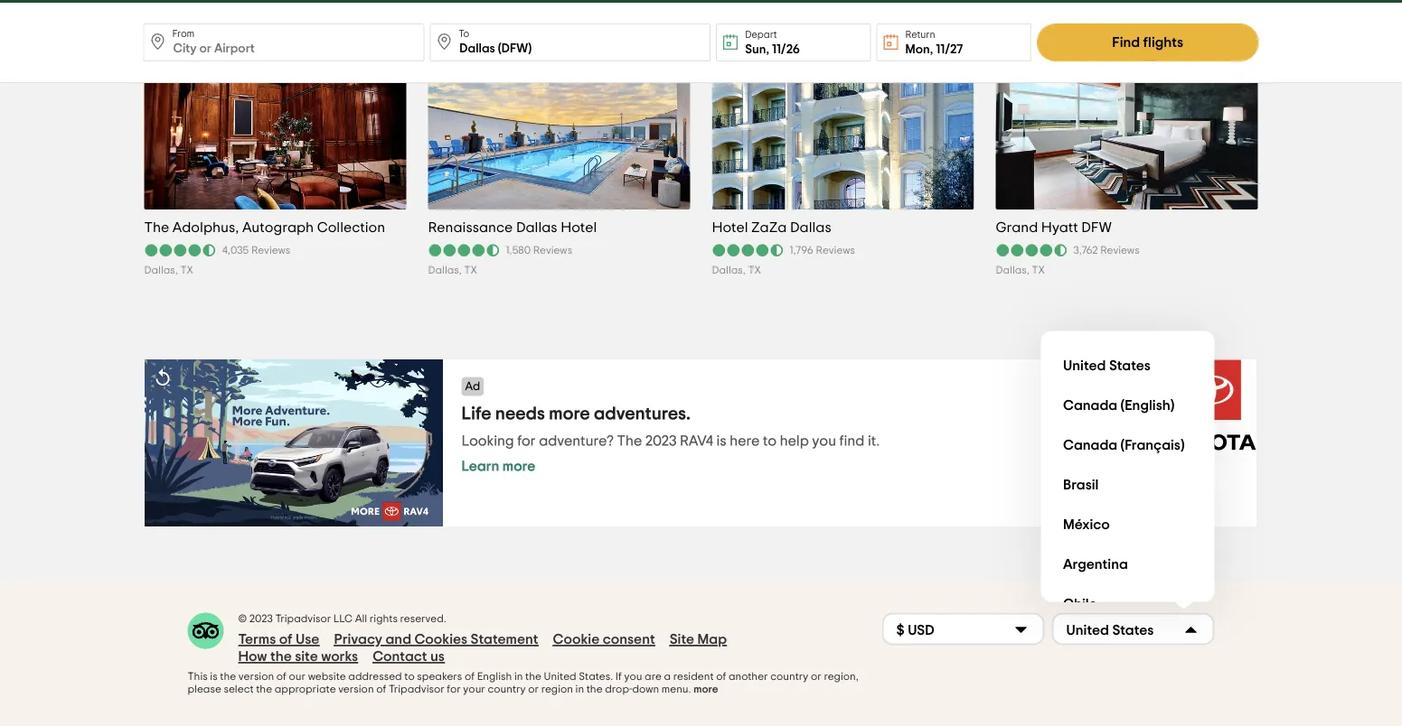 Task type: describe. For each thing, give the bounding box(es) containing it.
4,035 reviews
[[222, 246, 291, 257]]

$ usd button
[[882, 614, 1045, 647]]

0 horizontal spatial or
[[528, 685, 539, 696]]

reviews for hotel
[[533, 246, 572, 257]]

menu.
[[662, 685, 691, 696]]

select
[[224, 685, 254, 696]]

resident
[[673, 673, 714, 684]]

chile link
[[1056, 585, 1200, 625]]

the inside site map how the site works
[[270, 651, 292, 665]]

this
[[188, 673, 208, 684]]

contact us link
[[373, 649, 445, 666]]

more button
[[694, 685, 718, 697]]

3,762 reviews
[[1074, 246, 1140, 257]]

argentina link
[[1056, 545, 1200, 585]]

if
[[616, 673, 622, 684]]

canada (english) link
[[1056, 386, 1200, 426]]

the left drop-
[[587, 685, 603, 696]]

brasil link
[[1056, 466, 1200, 506]]

you
[[624, 673, 642, 684]]

depart
[[745, 30, 777, 40]]

find
[[1112, 35, 1140, 50]]

a
[[664, 673, 671, 684]]

0 vertical spatial version
[[239, 673, 274, 684]]

grand
[[996, 221, 1038, 236]]

down
[[632, 685, 659, 696]]

tx for grand
[[1032, 266, 1045, 277]]

flights
[[1143, 35, 1184, 50]]

City or Airport text field
[[143, 24, 424, 61]]

to
[[404, 673, 415, 684]]

dallas, tx for the
[[144, 266, 193, 277]]

usd
[[908, 624, 935, 638]]

contact us
[[373, 651, 445, 665]]

2023
[[249, 615, 273, 626]]

your
[[463, 685, 485, 696]]

all
[[355, 615, 367, 626]]

canada (français)
[[1063, 439, 1184, 453]]

canada (français) link
[[1056, 426, 1200, 466]]

cookie consent button
[[553, 632, 655, 649]]

2 vertical spatial united
[[544, 673, 576, 684]]

find flights button
[[1037, 24, 1259, 61]]

the
[[144, 221, 169, 236]]

3,762
[[1074, 246, 1098, 257]]

terms of use
[[238, 633, 320, 648]]

of up how the site works link
[[279, 633, 293, 648]]

grand hyatt dfw link
[[996, 219, 1258, 237]]

statement
[[471, 633, 538, 648]]

tripadvisor inside the '. if you are a resident of another country or region, please select the appropriate version of tripadvisor for your country or region in the drop-down menu.'
[[389, 685, 445, 696]]

and
[[386, 633, 411, 648]]

region,
[[824, 673, 859, 684]]

the adolphus, autograph collection link
[[144, 219, 406, 237]]

1,796
[[790, 246, 814, 257]]

renaissance
[[428, 221, 513, 236]]

hotel zaza dallas link
[[712, 219, 974, 237]]

rights
[[370, 615, 398, 626]]

(français)
[[1120, 439, 1184, 453]]

dallas, for the
[[144, 266, 178, 277]]

states for united states link at the right
[[1109, 359, 1150, 374]]

adolphus,
[[172, 221, 239, 236]]

how
[[238, 651, 267, 665]]

dallas, tx for renaissance
[[428, 266, 477, 277]]

collection
[[317, 221, 385, 236]]

1 horizontal spatial country
[[771, 673, 809, 684]]

canada for canada (english)
[[1063, 399, 1117, 413]]

terms of use link
[[238, 632, 320, 649]]

2 dallas from the left
[[790, 221, 831, 236]]

us
[[430, 651, 445, 665]]

1 hotel from the left
[[561, 221, 597, 236]]

privacy and cookies statement
[[334, 633, 538, 648]]

are
[[645, 673, 662, 684]]

return mon, 11/27
[[906, 30, 963, 56]]

our
[[289, 673, 306, 684]]

0 vertical spatial tripadvisor
[[275, 615, 331, 626]]

dfw
[[1082, 221, 1112, 236]]

2 vertical spatial states
[[579, 673, 611, 684]]

united states for united states link at the right
[[1063, 359, 1150, 374]]

the adolphus, autograph collection
[[144, 221, 385, 236]]

consent
[[603, 633, 655, 648]]

terms
[[238, 633, 276, 648]]

hotel zaza dallas image
[[712, 0, 974, 290]]

the right select
[[256, 685, 272, 696]]

tx for the
[[180, 266, 193, 277]]

grand hyatt dfw
[[996, 221, 1112, 236]]

works
[[321, 651, 358, 665]]

of left our
[[276, 673, 287, 684]]

11/26
[[772, 43, 800, 56]]

from
[[172, 29, 195, 39]]

dallas, tx for hotel
[[712, 266, 761, 277]]

united states button
[[1052, 614, 1215, 647]]

(english)
[[1120, 399, 1174, 413]]

english
[[477, 673, 512, 684]]

cookie consent
[[553, 633, 655, 648]]

return
[[906, 30, 935, 40]]

dallas, for grand
[[996, 266, 1030, 277]]



Task type: vqa. For each thing, say whether or not it's contained in the screenshot.
card
no



Task type: locate. For each thing, give the bounding box(es) containing it.
or left region,
[[811, 673, 822, 684]]

©
[[238, 615, 247, 626]]

privacy and cookies statement link
[[334, 632, 538, 649]]

2 dallas, from the left
[[428, 266, 462, 277]]

version down addressed
[[338, 685, 374, 696]]

renaissance dallas hotel link
[[428, 219, 690, 237]]

reviews for dallas
[[816, 246, 855, 257]]

2 canada from the top
[[1063, 439, 1117, 453]]

1 vertical spatial canada
[[1063, 439, 1117, 453]]

1,580 reviews
[[506, 246, 572, 257]]

2 reviews from the left
[[533, 246, 572, 257]]

in right region
[[576, 685, 584, 696]]

region
[[541, 685, 573, 696]]

the
[[270, 651, 292, 665], [220, 673, 236, 684], [525, 673, 542, 684], [256, 685, 272, 696], [587, 685, 603, 696]]

more
[[694, 685, 718, 696]]

canada up canada (français)
[[1063, 399, 1117, 413]]

country down english
[[488, 685, 526, 696]]

united states for united states popup button at the right
[[1066, 624, 1154, 638]]

tx down zaza
[[748, 266, 761, 277]]

1 canada from the top
[[1063, 399, 1117, 413]]

chile
[[1063, 598, 1097, 612]]

1 vertical spatial united states
[[1066, 624, 1154, 638]]

states inside popup button
[[1112, 624, 1154, 638]]

tripadvisor down to
[[389, 685, 445, 696]]

cookies
[[415, 633, 468, 648]]

reviews down renaissance dallas hotel link
[[533, 246, 572, 257]]

how the site works link
[[238, 649, 358, 666]]

reviews for autograph
[[251, 246, 291, 257]]

united inside menu
[[1063, 359, 1106, 374]]

1,796 reviews
[[790, 246, 855, 257]]

autograph
[[242, 221, 314, 236]]

.
[[611, 673, 613, 684]]

méxico link
[[1056, 506, 1200, 545]]

version inside the '. if you are a resident of another country or region, please select the appropriate version of tripadvisor for your country or region in the drop-down menu.'
[[338, 685, 374, 696]]

0 horizontal spatial version
[[239, 673, 274, 684]]

méxico
[[1063, 518, 1110, 533]]

1 horizontal spatial dallas
[[790, 221, 831, 236]]

dallas, down the on the left of page
[[144, 266, 178, 277]]

states
[[1109, 359, 1150, 374], [1112, 624, 1154, 638], [579, 673, 611, 684]]

united down chile
[[1066, 624, 1109, 638]]

site
[[295, 651, 318, 665]]

hotel left zaza
[[712, 221, 748, 236]]

dallas, down 'hotel zaza dallas' on the right top of the page
[[712, 266, 746, 277]]

united for united states link at the right
[[1063, 359, 1106, 374]]

tx for renaissance
[[464, 266, 477, 277]]

privacy
[[334, 633, 383, 648]]

to
[[459, 29, 469, 39]]

site
[[670, 633, 694, 648]]

2 tx from the left
[[464, 266, 477, 277]]

sun,
[[745, 43, 769, 56]]

4 dallas, tx from the left
[[996, 266, 1045, 277]]

united states inside menu
[[1063, 359, 1150, 374]]

1 vertical spatial in
[[576, 685, 584, 696]]

this is the version of our website addressed to speakers of english in the united states
[[188, 673, 611, 684]]

1 horizontal spatial or
[[811, 673, 822, 684]]

1 vertical spatial version
[[338, 685, 374, 696]]

zaza
[[751, 221, 787, 236]]

0 horizontal spatial in
[[514, 673, 523, 684]]

2 hotel from the left
[[712, 221, 748, 236]]

dallas, tx down renaissance on the top left of page
[[428, 266, 477, 277]]

dallas,
[[144, 266, 178, 277], [428, 266, 462, 277], [712, 266, 746, 277], [996, 266, 1030, 277]]

tx for hotel
[[748, 266, 761, 277]]

or left region
[[528, 685, 539, 696]]

reviews down grand hyatt dfw link
[[1100, 246, 1140, 257]]

site map link
[[670, 632, 727, 649]]

4 reviews from the left
[[1100, 246, 1140, 257]]

mon,
[[906, 43, 933, 56]]

united states
[[1063, 359, 1150, 374], [1066, 624, 1154, 638]]

states inside menu
[[1109, 359, 1150, 374]]

the up region
[[525, 673, 542, 684]]

dallas, tx
[[144, 266, 193, 277], [428, 266, 477, 277], [712, 266, 761, 277], [996, 266, 1045, 277]]

0 vertical spatial united states
[[1063, 359, 1150, 374]]

0 horizontal spatial hotel
[[561, 221, 597, 236]]

dallas, down renaissance on the top left of page
[[428, 266, 462, 277]]

country right another
[[771, 673, 809, 684]]

tripadvisor
[[275, 615, 331, 626], [389, 685, 445, 696]]

1 dallas, from the left
[[144, 266, 178, 277]]

grand hyatt dfw image
[[991, 29, 1263, 210]]

states down argentina link
[[1112, 624, 1154, 638]]

hotel zaza dallas
[[712, 221, 831, 236]]

of up your
[[465, 673, 475, 684]]

1 vertical spatial or
[[528, 685, 539, 696]]

dallas, down grand
[[996, 266, 1030, 277]]

united for united states popup button at the right
[[1066, 624, 1109, 638]]

3 reviews from the left
[[816, 246, 855, 257]]

renaissance dallas hotel image
[[424, 29, 695, 210]]

1 dallas from the left
[[516, 221, 557, 236]]

3 dallas, tx from the left
[[712, 266, 761, 277]]

City or Airport text field
[[430, 24, 711, 61]]

0 vertical spatial country
[[771, 673, 809, 684]]

1 tx from the left
[[180, 266, 193, 277]]

united states inside popup button
[[1066, 624, 1154, 638]]

tx
[[180, 266, 193, 277], [464, 266, 477, 277], [748, 266, 761, 277], [1032, 266, 1045, 277]]

canada (english)
[[1063, 399, 1174, 413]]

1 dallas, tx from the left
[[144, 266, 193, 277]]

version
[[239, 673, 274, 684], [338, 685, 374, 696]]

dallas, tx down grand
[[996, 266, 1045, 277]]

llc
[[333, 615, 353, 626]]

please
[[188, 685, 221, 696]]

1 vertical spatial tripadvisor
[[389, 685, 445, 696]]

united up region
[[544, 673, 576, 684]]

canada up brasil
[[1063, 439, 1117, 453]]

4 tx from the left
[[1032, 266, 1045, 277]]

advertisement region
[[144, 359, 1258, 529]]

canada for canada (français)
[[1063, 439, 1117, 453]]

2 dallas, tx from the left
[[428, 266, 477, 277]]

reviews down hotel zaza dallas link
[[816, 246, 855, 257]]

0 vertical spatial or
[[811, 673, 822, 684]]

3 tx from the left
[[748, 266, 761, 277]]

tripadvisor up use at the left of page
[[275, 615, 331, 626]]

. if you are a resident of another country or region, please select the appropriate version of tripadvisor for your country or region in the drop-down menu.
[[188, 673, 859, 696]]

3 dallas, from the left
[[712, 266, 746, 277]]

11/27
[[936, 43, 963, 56]]

for
[[447, 685, 461, 696]]

4 dallas, from the left
[[996, 266, 1030, 277]]

1 vertical spatial united
[[1066, 624, 1109, 638]]

is
[[210, 673, 218, 684]]

united states up canada (english)
[[1063, 359, 1150, 374]]

hotel up 1,580 reviews
[[561, 221, 597, 236]]

the right is at the left bottom of the page
[[220, 673, 236, 684]]

dallas, tx down zaza
[[712, 266, 761, 277]]

dallas up 1,580 reviews
[[516, 221, 557, 236]]

of up more button
[[716, 673, 726, 684]]

hyatt
[[1041, 221, 1078, 236]]

united
[[1063, 359, 1106, 374], [1066, 624, 1109, 638], [544, 673, 576, 684]]

1,580
[[506, 246, 531, 257]]

site map how the site works
[[238, 633, 727, 665]]

tx down grand hyatt dfw
[[1032, 266, 1045, 277]]

version down how
[[239, 673, 274, 684]]

1 vertical spatial country
[[488, 685, 526, 696]]

the down terms of use link on the bottom left of page
[[270, 651, 292, 665]]

1 vertical spatial states
[[1112, 624, 1154, 638]]

the adolphus, autograph collection image
[[140, 29, 411, 210]]

0 horizontal spatial dallas
[[516, 221, 557, 236]]

1 horizontal spatial hotel
[[712, 221, 748, 236]]

tx down adolphus,
[[180, 266, 193, 277]]

1 horizontal spatial tripadvisor
[[389, 685, 445, 696]]

dallas up 1,796
[[790, 221, 831, 236]]

dallas, for renaissance
[[428, 266, 462, 277]]

argentina
[[1063, 558, 1128, 572]]

contact
[[373, 651, 427, 665]]

united states down chile
[[1066, 624, 1154, 638]]

in right english
[[514, 673, 523, 684]]

0 vertical spatial states
[[1109, 359, 1150, 374]]

of
[[279, 633, 293, 648], [276, 673, 287, 684], [465, 673, 475, 684], [716, 673, 726, 684], [376, 685, 386, 696]]

appropriate
[[275, 685, 336, 696]]

depart sun, 11/26
[[745, 30, 800, 56]]

0 vertical spatial in
[[514, 673, 523, 684]]

0 vertical spatial canada
[[1063, 399, 1117, 413]]

0 horizontal spatial country
[[488, 685, 526, 696]]

dallas
[[516, 221, 557, 236], [790, 221, 831, 236]]

find flights
[[1112, 35, 1184, 50]]

© 2023 tripadvisor llc all rights reserved.
[[238, 615, 446, 626]]

dallas, tx for grand
[[996, 266, 1045, 277]]

states left if
[[579, 673, 611, 684]]

reviews
[[251, 246, 291, 257], [533, 246, 572, 257], [816, 246, 855, 257], [1100, 246, 1140, 257]]

menu containing united states
[[1041, 332, 1215, 625]]

speakers
[[417, 673, 462, 684]]

reviews down the adolphus, autograph collection "link"
[[251, 246, 291, 257]]

menu
[[1041, 332, 1215, 625]]

reviews for dfw
[[1100, 246, 1140, 257]]

map
[[698, 633, 727, 648]]

0 horizontal spatial tripadvisor
[[275, 615, 331, 626]]

another
[[729, 673, 768, 684]]

dallas, tx down the on the left of page
[[144, 266, 193, 277]]

united states link
[[1056, 346, 1200, 386]]

drop-
[[605, 685, 632, 696]]

1 reviews from the left
[[251, 246, 291, 257]]

united up canada (english)
[[1063, 359, 1106, 374]]

hotel
[[561, 221, 597, 236], [712, 221, 748, 236]]

0 vertical spatial united
[[1063, 359, 1106, 374]]

in inside the '. if you are a resident of another country or region, please select the appropriate version of tripadvisor for your country or region in the drop-down menu.'
[[576, 685, 584, 696]]

$ usd
[[896, 624, 935, 638]]

dallas, for hotel
[[712, 266, 746, 277]]

website
[[308, 673, 346, 684]]

or
[[811, 673, 822, 684], [528, 685, 539, 696]]

tx down renaissance on the top left of page
[[464, 266, 477, 277]]

of down addressed
[[376, 685, 386, 696]]

states for united states popup button at the right
[[1112, 624, 1154, 638]]

united inside popup button
[[1066, 624, 1109, 638]]

4,035
[[222, 246, 249, 257]]

1 horizontal spatial version
[[338, 685, 374, 696]]

$
[[896, 624, 905, 638]]

use
[[296, 633, 320, 648]]

states up canada (english) link
[[1109, 359, 1150, 374]]

1 horizontal spatial in
[[576, 685, 584, 696]]



